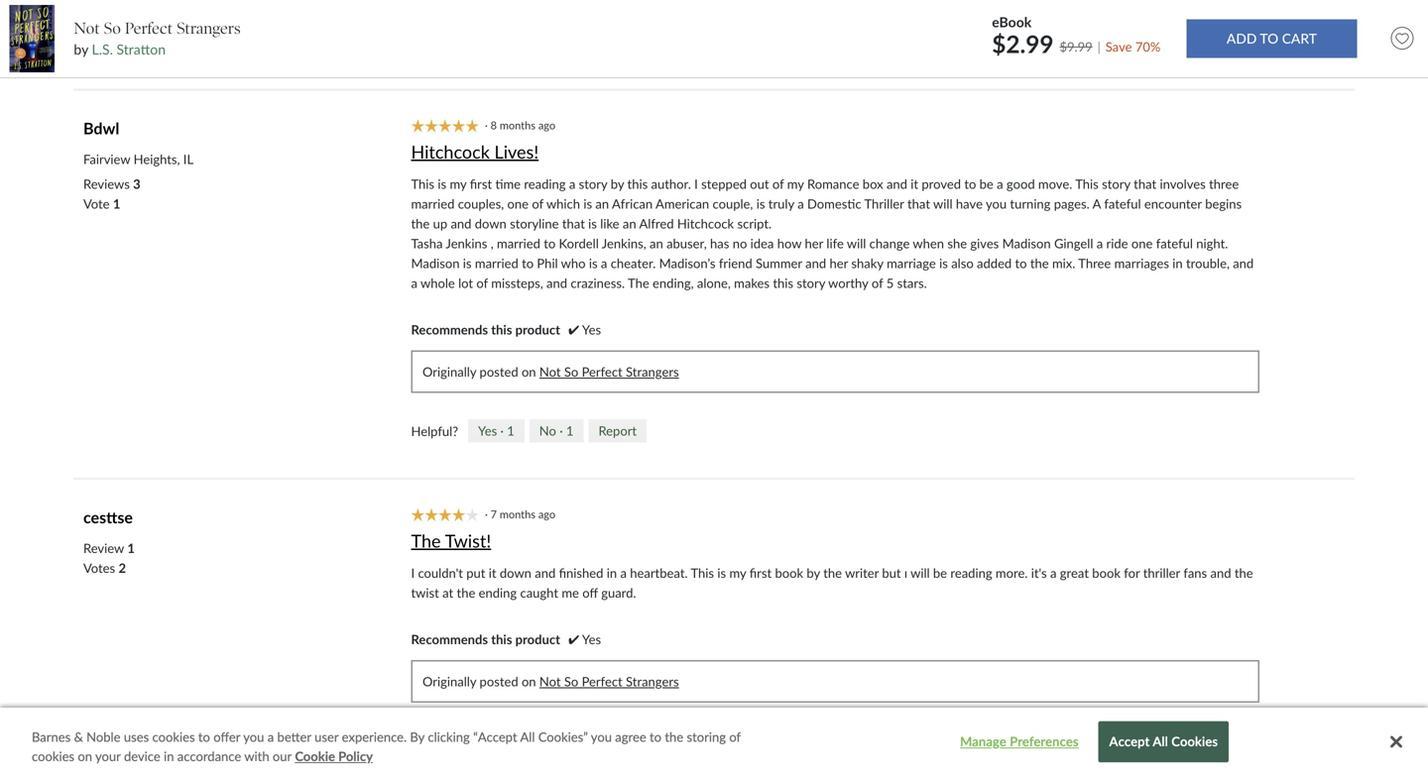 Task type: vqa. For each thing, say whether or not it's contained in the screenshot.
recording
no



Task type: describe. For each thing, give the bounding box(es) containing it.
hitchcock lives!
[[411, 141, 539, 163]]

· left 7
[[485, 508, 488, 521]]

7
[[491, 508, 497, 521]]

8
[[491, 119, 497, 132]]

1 vertical spatial married
[[497, 236, 541, 252]]

2 horizontal spatial story
[[1102, 176, 1131, 192]]

a
[[1093, 196, 1101, 212]]

1 horizontal spatial you
[[591, 730, 612, 746]]

on for hitchcock lives!
[[522, 364, 536, 380]]

a up craziness. in the top left of the page
[[601, 255, 608, 271]]

down inside i couldn't put it down and finished in a heartbeat. this is my first book by the writer but i will be reading more. it's a great book for thriller fans and the twist at the ending caught me off guard.
[[500, 565, 532, 581]]

no for hitchcock lives!
[[540, 423, 556, 439]]

cesttse
[[83, 508, 133, 527]]

is right who at the top of the page
[[589, 255, 598, 271]]

so inside not so perfect strangers by l.s. stratton
[[104, 19, 121, 38]]

no · 1
[[540, 423, 574, 439]]

fans
[[1184, 565, 1208, 581]]

posted for lives!
[[480, 364, 519, 380]]

the twist!
[[411, 530, 491, 552]]

0 horizontal spatial you
[[243, 730, 264, 746]]

all inside barnes & noble uses cookies to offer you a better user experience. by clicking "accept all cookies" you agree to the storing of cookies on your device in accordance with our
[[520, 730, 535, 746]]

yes down off
[[582, 632, 601, 648]]

months for hitchcock lives!
[[500, 119, 536, 132]]

cheater.
[[611, 255, 656, 271]]

report button for the twist!
[[589, 730, 647, 753]]

2 horizontal spatial an
[[650, 236, 664, 252]]

is down out
[[757, 196, 765, 212]]

be inside this is my first time reading a story by this author. i stepped out of my romance box and it proved to be a good move. this story that involves three married couples, one of which is an african american couple, is truly a domestic thriller that will have you turning pages. a fateful encounter begins the up and down storyline that is like an alfred hitchcock script. tasha jenkins , married to kordell jenkins, an abuser, has no idea how her life will change when she gives madison gingell a ride one fateful night. madison is married to phil who is a cheater. madison's friend summer and her shaky marriage is also added to the mix. three marriages in trouble, and a whole lot of missteps, and craziness. the ending, alone, makes this story worthy of 5 stars.
[[980, 176, 994, 192]]

twist
[[411, 585, 439, 601]]

$2.99 $9.99
[[992, 29, 1093, 58]]

me
[[562, 585, 579, 601]]

0 horizontal spatial my
[[450, 176, 467, 192]]

reading inside this is my first time reading a story by this author. i stepped out of my romance box and it proved to be a good move. this story that involves three married couples, one of which is an african american couple, is truly a domestic thriller that will have you turning pages. a fateful encounter begins the up and down storyline that is like an alfred hitchcock script. tasha jenkins , married to kordell jenkins, an abuser, has no idea how her life will change when she gives madison gingell a ride one fateful night. madison is married to phil who is a cheater. madison's friend summer and her shaky marriage is also added to the mix. three marriages in trouble, and a whole lot of missteps, and craziness. the ending, alone, makes this story worthy of 5 stars.
[[524, 176, 566, 192]]

to right 'added'
[[1016, 255, 1027, 271]]

report for twist!
[[599, 733, 637, 749]]

time
[[496, 176, 521, 192]]

· 8 months ago
[[485, 119, 561, 132]]

this up african at top left
[[628, 176, 648, 192]]

a left ride
[[1097, 236, 1104, 252]]

2 vertical spatial that
[[562, 216, 585, 232]]

originally posted on not so perfect strangers for lives!
[[423, 364, 679, 380]]

of right lot at the top left
[[477, 275, 488, 291]]

pages.
[[1054, 196, 1090, 212]]

✔ for lives!
[[569, 322, 580, 338]]

helpful? for the
[[411, 733, 458, 749]]

and up thriller
[[887, 176, 908, 192]]

and up jenkins
[[451, 216, 472, 232]]

1 vertical spatial cookies
[[32, 749, 74, 765]]

and down phil
[[547, 275, 568, 291]]

in inside this is my first time reading a story by this author. i stepped out of my romance box and it proved to be a good move. this story that involves three married couples, one of which is an african american couple, is truly a domestic thriller that will have you turning pages. a fateful encounter begins the up and down storyline that is like an alfred hitchcock script. tasha jenkins , married to kordell jenkins, an abuser, has no idea how her life will change when she gives madison gingell a ride one fateful night. madison is married to phil who is a cheater. madison's friend summer and her shaky marriage is also added to the mix. three marriages in trouble, and a whole lot of missteps, and craziness. the ending, alone, makes this story worthy of 5 stars.
[[1173, 255, 1183, 271]]

not so perfect strangers link for hitchcock lives!
[[540, 364, 679, 380]]

but
[[882, 565, 901, 581]]

agree
[[615, 730, 647, 746]]

this down summer
[[773, 275, 794, 291]]

caught
[[520, 585, 559, 601]]

2 horizontal spatial my
[[788, 176, 804, 192]]

this is my first time reading a story by this author. i stepped out of my romance box and it proved to be a good move. this story that involves three married couples, one of which is an african american couple, is truly a domestic thriller that will have you turning pages. a fateful encounter begins the up and down storyline that is like an alfred hitchcock script. tasha jenkins , married to kordell jenkins, an abuser, has no idea how her life will change when she gives madison gingell a ride one fateful night. madison is married to phil who is a cheater. madison's friend summer and her shaky marriage is also added to the mix. three marriages in trouble, and a whole lot of missteps, and craziness. the ending, alone, makes this story worthy of 5 stars.
[[411, 176, 1254, 291]]

ending,
[[653, 275, 694, 291]]

madison's
[[659, 255, 716, 271]]

storing
[[687, 730, 726, 746]]

content helpfulness group for lives!
[[411, 420, 647, 443]]

ago for the twist!
[[539, 508, 556, 521]]

ending
[[479, 585, 517, 601]]

1 book from the left
[[775, 565, 804, 581]]

0 horizontal spatial her
[[805, 236, 824, 252]]

will inside i couldn't put it down and finished in a heartbeat. this is my first book by the writer but i will be reading more. it's a great book for thriller fans and the twist at the ending caught me off guard.
[[911, 565, 930, 581]]

not so perfect strangers link for the twist!
[[540, 674, 679, 690]]

mix.
[[1053, 255, 1076, 271]]

1 horizontal spatial fateful
[[1157, 236, 1194, 252]]

to right agree
[[650, 730, 662, 746]]

1 vertical spatial will
[[847, 236, 867, 252]]

strangers for hitchcock lives!
[[626, 364, 679, 380]]

storyline
[[510, 216, 559, 232]]

&
[[74, 730, 83, 746]]

2 book from the left
[[1093, 565, 1121, 581]]

accordance
[[177, 749, 241, 765]]

the inside barnes & noble uses cookies to offer you a better user experience. by clicking "accept all cookies" you agree to the storing of cookies on your device in accordance with our
[[665, 730, 684, 746]]

the left mix.
[[1031, 255, 1049, 271]]

marriages
[[1115, 255, 1170, 271]]

a up which
[[569, 176, 576, 192]]

2 vertical spatial married
[[475, 255, 519, 271]]

no
[[733, 236, 747, 252]]

gives
[[971, 236, 999, 252]]

helpful? for hitchcock
[[411, 423, 458, 439]]

1 horizontal spatial cookies
[[152, 730, 195, 746]]

change
[[870, 236, 910, 252]]

stratton
[[117, 41, 166, 58]]

il
[[183, 151, 194, 167]]

this down ending
[[491, 632, 512, 648]]

on inside barnes & noble uses cookies to offer you a better user experience. by clicking "accept all cookies" you agree to the storing of cookies on your device in accordance with our
[[78, 749, 92, 765]]

save 70%
[[1106, 39, 1161, 55]]

not for hitchcock lives!
[[540, 364, 561, 380]]

more.
[[996, 565, 1028, 581]]

truly
[[769, 196, 795, 212]]

0 vertical spatial fateful
[[1105, 196, 1142, 212]]

author.
[[651, 176, 691, 192]]

who
[[561, 255, 586, 271]]

out
[[750, 176, 770, 192]]

the right at
[[457, 585, 476, 601]]

the
[[628, 275, 650, 291]]

kordell
[[559, 236, 599, 252]]

and right summer
[[806, 255, 827, 271]]

it inside i couldn't put it down and finished in a heartbeat. this is my first book by the writer but i will be reading more. it's a great book for thriller fans and the twist at the ending caught me off guard.
[[489, 565, 497, 581]]

1 inside fairview heights, il reviews 3 vote 1
[[113, 196, 120, 212]]

finished
[[559, 565, 604, 581]]

0 vertical spatial an
[[596, 196, 609, 212]]

review 1 votes 2
[[83, 541, 135, 576]]

i inside this is my first time reading a story by this author. i stepped out of my romance box and it proved to be a good move. this story that involves three married couples, one of which is an african american couple, is truly a domestic thriller that will have you turning pages. a fateful encounter begins the up and down storyline that is like an alfred hitchcock script. tasha jenkins , married to kordell jenkins, an abuser, has no idea how her life will change when she gives madison gingell a ride one fateful night. madison is married to phil who is a cheater. madison's friend summer and her shaky marriage is also added to the mix. three marriages in trouble, and a whole lot of missteps, and craziness. the ending, alone, makes this story worthy of 5 stars.
[[695, 176, 698, 192]]

recommends this product ✔ yes for lives!
[[411, 322, 601, 338]]

first inside this is my first time reading a story by this author. i stepped out of my romance box and it proved to be a good move. this story that involves three married couples, one of which is an african american couple, is truly a domestic thriller that will have you turning pages. a fateful encounter begins the up and down storyline that is like an alfred hitchcock script. tasha jenkins , married to kordell jenkins, an abuser, has no idea how her life will change when she gives madison gingell a ride one fateful night. madison is married to phil who is a cheater. madison's friend summer and her shaky marriage is also added to the mix. three marriages in trouble, and a whole lot of missteps, and craziness. the ending, alone, makes this story worthy of 5 stars.
[[470, 176, 492, 192]]

originally for hitchcock
[[423, 364, 476, 380]]

3
[[133, 176, 141, 192]]

posted for twist!
[[480, 674, 519, 690]]

fairview
[[83, 151, 130, 167]]

a left the good
[[997, 176, 1004, 192]]

abuser,
[[667, 236, 707, 252]]

1 vertical spatial an
[[623, 216, 637, 232]]

i couldn't put it down and finished in a heartbeat. this is my first book by the writer but ı will be reading more. it's a great book for thriller fans and the twist at the ending caught me off guard.
[[411, 565, 1254, 601]]

like
[[601, 216, 620, 232]]

originally posted on not so perfect strangers for twist!
[[423, 674, 679, 690]]

of up storyline
[[532, 196, 544, 212]]

yes right clicking
[[478, 733, 497, 749]]

uses
[[124, 730, 149, 746]]

accept all cookies button
[[1099, 722, 1229, 763]]

you inside this is my first time reading a story by this author. i stepped out of my romance box and it proved to be a good move. this story that involves three married couples, one of which is an african american couple, is truly a domestic thriller that will have you turning pages. a fateful encounter begins the up and down storyline that is like an alfred hitchcock script. tasha jenkins , married to kordell jenkins, an abuser, has no idea how her life will change when she gives madison gingell a ride one fateful night. madison is married to phil who is a cheater. madison's friend summer and her shaky marriage is also added to the mix. three marriages in trouble, and a whole lot of missteps, and craziness. the ending, alone, makes this story worthy of 5 stars.
[[986, 196, 1007, 212]]

"accept
[[473, 730, 517, 746]]

trouble,
[[1187, 255, 1230, 271]]

couples,
[[458, 196, 504, 212]]

report button for hitchcock lives!
[[589, 420, 647, 443]]

is left the also
[[940, 255, 948, 271]]

three
[[1210, 176, 1239, 192]]

this down missteps,
[[491, 322, 512, 338]]

marriage
[[887, 255, 936, 271]]

this inside i couldn't put it down and finished in a heartbeat. this is my first book by the writer but i will be reading more. it's a great book for thriller fans and the twist at the ending caught me off guard.
[[691, 565, 714, 581]]

by inside not so perfect strangers by l.s. stratton
[[74, 41, 88, 58]]

1 left no · 1
[[507, 423, 515, 439]]

thriller
[[865, 196, 904, 212]]

life
[[827, 236, 844, 252]]

how
[[778, 236, 802, 252]]

ago for hitchcock lives!
[[539, 119, 556, 132]]

accept all cookies
[[1110, 734, 1219, 750]]

5
[[887, 275, 894, 291]]

has
[[710, 236, 730, 252]]

1 horizontal spatial her
[[830, 255, 848, 271]]

perfect for hitchcock lives!
[[582, 364, 623, 380]]

yes down craziness. in the top left of the page
[[582, 322, 601, 338]]

is down jenkins
[[463, 255, 472, 271]]

1 horizontal spatial 2
[[507, 733, 515, 749]]

perfect for the twist!
[[582, 674, 623, 690]]

0 vertical spatial that
[[1134, 176, 1157, 192]]

shaky
[[852, 255, 884, 271]]

night.
[[1197, 236, 1229, 252]]

stepped
[[702, 176, 747, 192]]

barnes & noble uses cookies to offer you a better user experience. by clicking "accept all cookies" you agree to the storing of cookies on your device in accordance with our
[[32, 730, 741, 765]]

policy
[[338, 749, 373, 765]]

turning
[[1010, 196, 1051, 212]]

0 horizontal spatial story
[[579, 176, 608, 192]]

great
[[1060, 565, 1089, 581]]

0 vertical spatial will
[[934, 196, 953, 212]]

it inside this is my first time reading a story by this author. i stepped out of my romance box and it proved to be a good move. this story that involves three married couples, one of which is an african american couple, is truly a domestic thriller that will have you turning pages. a fateful encounter begins the up and down storyline that is like an alfred hitchcock script. tasha jenkins , married to kordell jenkins, an abuser, has no idea how her life will change when she gives madison gingell a ride one fateful night. madison is married to phil who is a cheater. madison's friend summer and her shaky marriage is also added to the mix. three marriages in trouble, and a whole lot of missteps, and craziness. the ending, alone, makes this story worthy of 5 stars.
[[911, 176, 919, 192]]

a right truly
[[798, 196, 804, 212]]

by
[[410, 730, 425, 746]]

2 inside review 1 votes 2
[[119, 560, 126, 576]]

first inside i couldn't put it down and finished in a heartbeat. this is my first book by the writer but i will be reading more. it's a great book for thriller fans and the twist at the ending caught me off guard.
[[750, 565, 772, 581]]

heights,
[[134, 151, 180, 167]]

· for no · 0
[[560, 733, 563, 749]]

she
[[948, 236, 967, 252]]

yes left no · 1
[[478, 423, 497, 439]]

makes
[[734, 275, 770, 291]]

writer
[[845, 565, 879, 581]]

offer
[[214, 730, 240, 746]]

0 horizontal spatial madison
[[411, 255, 460, 271]]

1 vertical spatial one
[[1132, 236, 1153, 252]]

1 horizontal spatial story
[[797, 275, 826, 291]]

of left 5
[[872, 275, 883, 291]]

a right it's
[[1051, 565, 1057, 581]]



Task type: locate. For each thing, give the bounding box(es) containing it.
her down life
[[830, 255, 848, 271]]

1 vertical spatial report
[[599, 733, 637, 749]]

· right clicking
[[501, 733, 504, 749]]

1 months from the top
[[500, 119, 536, 132]]

cookies
[[1172, 734, 1219, 750]]

1 vertical spatial recommends this product ✔ yes
[[411, 632, 601, 648]]

0 vertical spatial her
[[805, 236, 824, 252]]

report button
[[589, 420, 647, 443], [589, 730, 647, 753]]

1 horizontal spatial will
[[911, 565, 930, 581]]

in left trouble,
[[1173, 255, 1183, 271]]

a up 'our'
[[268, 730, 274, 746]]

1 vertical spatial first
[[750, 565, 772, 581]]

1 report from the top
[[599, 423, 637, 439]]

jenkins
[[446, 236, 488, 252]]

that down proved
[[908, 196, 931, 212]]

0 vertical spatial i
[[695, 176, 698, 192]]

months right 7
[[500, 508, 536, 521]]

1 list from the top
[[83, 174, 141, 214]]

0 vertical spatial on
[[522, 364, 536, 380]]

2 horizontal spatial by
[[807, 565, 820, 581]]

votes
[[83, 560, 115, 576]]

an down alfred
[[650, 236, 664, 252]]

of right out
[[773, 176, 784, 192]]

in inside i couldn't put it down and finished in a heartbeat. this is my first book by the writer but i will be reading more. it's a great book for thriller fans and the twist at the ending caught me off guard.
[[607, 565, 617, 581]]

recommends this product ✔ yes
[[411, 322, 601, 338], [411, 632, 601, 648]]

no · 0
[[540, 733, 574, 749]]

perfect down craziness. in the top left of the page
[[582, 364, 623, 380]]

2 posted from the top
[[480, 674, 519, 690]]

worthy
[[829, 275, 869, 291]]

ago
[[539, 119, 556, 132], [539, 508, 556, 521]]

the right fans
[[1235, 565, 1254, 581]]

married down storyline
[[497, 236, 541, 252]]

summer
[[756, 255, 803, 271]]

· right yes · 1
[[560, 423, 563, 439]]

2 list from the top
[[83, 539, 135, 578]]

1 right yes · 1
[[566, 423, 574, 439]]

2 report from the top
[[599, 733, 637, 749]]

content helpfulness group for twist!
[[411, 729, 647, 753]]

be inside i couldn't put it down and finished in a heartbeat. this is my first book by the writer but i will be reading more. it's a great book for thriller fans and the twist at the ending caught me off guard.
[[934, 565, 948, 581]]

posted up "accept
[[480, 674, 519, 690]]

preferences
[[1010, 734, 1079, 750]]

recommends for the
[[411, 632, 488, 648]]

will right life
[[847, 236, 867, 252]]

1 originally from the top
[[423, 364, 476, 380]]

0 vertical spatial report button
[[589, 420, 647, 443]]

this
[[628, 176, 648, 192], [773, 275, 794, 291], [491, 322, 512, 338], [491, 632, 512, 648]]

l.s. stratton link
[[92, 41, 166, 58]]

put
[[467, 565, 486, 581]]

is right which
[[584, 196, 592, 212]]

ago right 7
[[539, 508, 556, 521]]

reading inside i couldn't put it down and finished in a heartbeat. this is my first book by the writer but i will be reading more. it's a great book for thriller fans and the twist at the ending caught me off guard.
[[951, 565, 993, 581]]

1 vertical spatial be
[[934, 565, 948, 581]]

so up 'l.s.'
[[104, 19, 121, 38]]

yes · 2
[[478, 733, 515, 749]]

0 vertical spatial not
[[74, 19, 100, 38]]

privacy alert dialog
[[0, 708, 1429, 777]]

not so perfect strangers by l.s. stratton
[[74, 19, 241, 58]]

1 inside review 1 votes 2
[[127, 541, 135, 556]]

so for hitchcock lives!
[[564, 364, 579, 380]]

reading up which
[[524, 176, 566, 192]]

0 vertical spatial product
[[516, 322, 561, 338]]

the up couldn't
[[411, 530, 441, 552]]

1 vertical spatial hitchcock
[[677, 216, 734, 232]]

2 no from the top
[[540, 733, 556, 749]]

1 report button from the top
[[589, 420, 647, 443]]

0 vertical spatial no
[[540, 423, 556, 439]]

romance
[[808, 176, 860, 192]]

not inside not so perfect strangers by l.s. stratton
[[74, 19, 100, 38]]

2 months from the top
[[500, 508, 536, 521]]

report right no · 1
[[599, 423, 637, 439]]

hitchcock up couples,
[[411, 141, 490, 163]]

2 report button from the top
[[589, 730, 647, 753]]

the
[[411, 216, 430, 232], [1031, 255, 1049, 271], [411, 530, 441, 552], [824, 565, 842, 581], [1235, 565, 1254, 581], [457, 585, 476, 601], [665, 730, 684, 746]]

not up "cookies""
[[540, 674, 561, 690]]

0 vertical spatial 2
[[119, 560, 126, 576]]

i
[[695, 176, 698, 192], [411, 565, 415, 581]]

1 horizontal spatial that
[[908, 196, 931, 212]]

2 vertical spatial in
[[164, 749, 174, 765]]

for
[[1124, 565, 1140, 581]]

originally up clicking
[[423, 674, 476, 690]]

reading left more.
[[951, 565, 993, 581]]

strangers for the twist!
[[626, 674, 679, 690]]

0 vertical spatial reading
[[524, 176, 566, 192]]

1 originally posted on not so perfect strangers from the top
[[423, 364, 679, 380]]

my right 'heartbeat.'
[[730, 565, 746, 581]]

the left writer
[[824, 565, 842, 581]]

one
[[508, 196, 529, 212], [1132, 236, 1153, 252]]

this
[[411, 176, 435, 192], [1076, 176, 1099, 192], [691, 565, 714, 581]]

0 vertical spatial cookies
[[152, 730, 195, 746]]

noble
[[86, 730, 121, 746]]

0 vertical spatial report
[[599, 423, 637, 439]]

idea
[[751, 236, 774, 252]]

1 vertical spatial report button
[[589, 730, 647, 753]]

cookie
[[295, 749, 335, 765]]

1 recommends this product ✔ yes from the top
[[411, 322, 601, 338]]

that up encounter
[[1134, 176, 1157, 192]]

list containing reviews
[[83, 174, 141, 214]]

content helpfulness group
[[411, 420, 647, 443], [411, 729, 647, 753]]

recommends down whole
[[411, 322, 488, 338]]

1 vertical spatial no
[[540, 733, 556, 749]]

months
[[500, 119, 536, 132], [500, 508, 536, 521]]

to up phil
[[544, 236, 556, 252]]

this up 'a'
[[1076, 176, 1099, 192]]

0 horizontal spatial an
[[596, 196, 609, 212]]

0 vertical spatial strangers
[[177, 19, 241, 38]]

missteps,
[[491, 275, 543, 291]]

1 ✔ from the top
[[569, 322, 580, 338]]

1 horizontal spatial hitchcock
[[677, 216, 734, 232]]

list containing review
[[83, 539, 135, 578]]

None submit
[[1187, 19, 1358, 58]]

1 horizontal spatial book
[[1093, 565, 1121, 581]]

my up truly
[[788, 176, 804, 192]]

0 horizontal spatial that
[[562, 216, 585, 232]]

2 recommends from the top
[[411, 632, 488, 648]]

0 vertical spatial helpful?
[[411, 423, 458, 439]]

1 horizontal spatial madison
[[1003, 236, 1051, 252]]

madison
[[1003, 236, 1051, 252], [411, 255, 460, 271]]

which
[[547, 196, 580, 212]]

will down proved
[[934, 196, 953, 212]]

1 vertical spatial madison
[[411, 255, 460, 271]]

1 right vote in the left top of the page
[[113, 196, 120, 212]]

begins
[[1206, 196, 1242, 212]]

to left phil
[[522, 255, 534, 271]]

2 content helpfulness group from the top
[[411, 729, 647, 753]]

involves
[[1160, 176, 1206, 192]]

posted up yes · 1
[[480, 364, 519, 380]]

not up 'l.s.'
[[74, 19, 100, 38]]

0 vertical spatial madison
[[1003, 236, 1051, 252]]

report right 0
[[599, 733, 637, 749]]

story left 'worthy'
[[797, 275, 826, 291]]

reading
[[524, 176, 566, 192], [951, 565, 993, 581]]

you up with on the left of the page
[[243, 730, 264, 746]]

one up marriages
[[1132, 236, 1153, 252]]

by left writer
[[807, 565, 820, 581]]

1 content helpfulness group from the top
[[411, 420, 647, 443]]

all left no · 0
[[520, 730, 535, 746]]

0 vertical spatial so
[[104, 19, 121, 38]]

2 horizontal spatial in
[[1173, 255, 1183, 271]]

i inside i couldn't put it down and finished in a heartbeat. this is my first book by the writer but i will be reading more. it's a great book for thriller fans and the twist at the ending caught me off guard.
[[411, 565, 415, 581]]

clicking
[[428, 730, 470, 746]]

0 horizontal spatial reading
[[524, 176, 566, 192]]

✔ for twist!
[[569, 632, 580, 648]]

0 vertical spatial not so perfect strangers link
[[540, 364, 679, 380]]

couple,
[[713, 196, 753, 212]]

0 vertical spatial it
[[911, 176, 919, 192]]

and right fans
[[1211, 565, 1232, 581]]

recommends this product ✔ yes down ending
[[411, 632, 601, 648]]

your
[[95, 749, 121, 765]]

story up which
[[579, 176, 608, 192]]

add to wishlist image
[[1387, 23, 1419, 55]]

reviews
[[83, 176, 130, 192]]

good
[[1007, 176, 1035, 192]]

1 vertical spatial that
[[908, 196, 931, 212]]

1 vertical spatial product
[[516, 632, 561, 648]]

by inside this is my first time reading a story by this author. i stepped out of my romance box and it proved to be a good move. this story that involves three married couples, one of which is an african american couple, is truly a domestic thriller that will have you turning pages. a fateful encounter begins the up and down storyline that is like an alfred hitchcock script. tasha jenkins , married to kordell jenkins, an abuser, has no idea how her life will change when she gives madison gingell a ride one fateful night. madison is married to phil who is a cheater. madison's friend summer and her shaky marriage is also added to the mix. three marriages in trouble, and a whole lot of missteps, and craziness. the ending, alone, makes this story worthy of 5 stars.
[[611, 176, 624, 192]]

· for yes · 1
[[501, 423, 504, 439]]

twist!
[[445, 530, 491, 552]]

✔
[[569, 322, 580, 338], [569, 632, 580, 648]]

a inside barnes & noble uses cookies to offer you a better user experience. by clicking "accept all cookies" you agree to the storing of cookies on your device in accordance with our
[[268, 730, 274, 746]]

0 vertical spatial be
[[980, 176, 994, 192]]

down inside this is my first time reading a story by this author. i stepped out of my romance box and it proved to be a good move. this story that involves three married couples, one of which is an african american couple, is truly a domestic thriller that will have you turning pages. a fateful encounter begins the up and down storyline that is like an alfred hitchcock script. tasha jenkins , married to kordell jenkins, an abuser, has no idea how her life will change when she gives madison gingell a ride one fateful night. madison is married to phil who is a cheater. madison's friend summer and her shaky marriage is also added to the mix. three marriages in trouble, and a whole lot of missteps, and craziness. the ending, alone, makes this story worthy of 5 stars.
[[475, 216, 507, 232]]

$2.99
[[992, 29, 1054, 58]]

product for lives!
[[516, 322, 561, 338]]

i up "american"
[[695, 176, 698, 192]]

2
[[119, 560, 126, 576], [507, 733, 515, 749]]

originally for the
[[423, 674, 476, 690]]

my
[[450, 176, 467, 192], [788, 176, 804, 192], [730, 565, 746, 581]]

0 horizontal spatial first
[[470, 176, 492, 192]]

perfect up agree
[[582, 674, 623, 690]]

0 horizontal spatial i
[[411, 565, 415, 581]]

in up 'guard.'
[[607, 565, 617, 581]]

ebook
[[992, 13, 1032, 30]]

1 horizontal spatial by
[[611, 176, 624, 192]]

2 originally posted on not so perfect strangers from the top
[[423, 674, 679, 690]]

0 vertical spatial list
[[83, 174, 141, 214]]

my up couples,
[[450, 176, 467, 192]]

bdwl button
[[83, 119, 119, 138]]

1 horizontal spatial reading
[[951, 565, 993, 581]]

· left 8
[[485, 119, 488, 132]]

gingell
[[1055, 236, 1094, 252]]

device
[[124, 749, 161, 765]]

a up 'guard.'
[[621, 565, 627, 581]]

1 vertical spatial list
[[83, 539, 135, 578]]

accept
[[1110, 734, 1150, 750]]

by inside i couldn't put it down and finished in a heartbeat. this is my first book by the writer but i will be reading more. it's a great book for thriller fans and the twist at the ending caught me off guard.
[[807, 565, 820, 581]]

1 vertical spatial months
[[500, 508, 536, 521]]

1 vertical spatial her
[[830, 255, 848, 271]]

review
[[83, 541, 124, 556]]

experience.
[[342, 730, 407, 746]]

months for the twist!
[[500, 508, 536, 521]]

0 horizontal spatial fateful
[[1105, 196, 1142, 212]]

off
[[583, 585, 598, 601]]

madison up whole
[[411, 255, 460, 271]]

my inside i couldn't put it down and finished in a heartbeat. this is my first book by the writer but i will be reading more. it's a great book for thriller fans and the twist at the ending caught me off guard.
[[730, 565, 746, 581]]

helpful? left yes · 1
[[411, 423, 458, 439]]

product down caught at the left bottom
[[516, 632, 561, 648]]

1 horizontal spatial be
[[980, 176, 994, 192]]

proved
[[922, 176, 961, 192]]

strangers
[[177, 19, 241, 38], [626, 364, 679, 380], [626, 674, 679, 690]]

0 horizontal spatial book
[[775, 565, 804, 581]]

recommends for hitchcock
[[411, 322, 488, 338]]

product down missteps,
[[516, 322, 561, 338]]

strangers inside not so perfect strangers by l.s. stratton
[[177, 19, 241, 38]]

be up have
[[980, 176, 994, 192]]

an up 'like'
[[596, 196, 609, 212]]

1 product from the top
[[516, 322, 561, 338]]

recommends down at
[[411, 632, 488, 648]]

to up have
[[965, 176, 977, 192]]

stars.
[[898, 275, 927, 291]]

2 vertical spatial so
[[564, 674, 579, 690]]

1 vertical spatial by
[[611, 176, 624, 192]]

0 horizontal spatial 2
[[119, 560, 126, 576]]

in
[[1173, 255, 1183, 271], [607, 565, 617, 581], [164, 749, 174, 765]]

madison up 'added'
[[1003, 236, 1051, 252]]

0 vertical spatial originally posted on not so perfect strangers
[[423, 364, 679, 380]]

married
[[411, 196, 455, 212], [497, 236, 541, 252], [475, 255, 519, 271]]

is inside i couldn't put it down and finished in a heartbeat. this is my first book by the writer but i will be reading more. it's a great book for thriller fans and the twist at the ending caught me off guard.
[[718, 565, 726, 581]]

alfred
[[639, 216, 674, 232]]

hitchcock inside this is my first time reading a story by this author. i stepped out of my romance box and it proved to be a good move. this story that involves three married couples, one of which is an african american couple, is truly a domestic thriller that will have you turning pages. a fateful encounter begins the up and down storyline that is like an alfred hitchcock script. tasha jenkins , married to kordell jenkins, an abuser, has no idea how her life will change when she gives madison gingell a ride one fateful night. madison is married to phil who is a cheater. madison's friend summer and her shaky marriage is also added to the mix. three marriages in trouble, and a whole lot of missteps, and craziness. the ending, alone, makes this story worthy of 5 stars.
[[677, 216, 734, 232]]

story up ride
[[1102, 176, 1131, 192]]

0 vertical spatial one
[[508, 196, 529, 212]]

cesttse button
[[83, 508, 133, 527]]

2 vertical spatial will
[[911, 565, 930, 581]]

her left life
[[805, 236, 824, 252]]

bdwl
[[83, 119, 119, 138]]

move.
[[1039, 176, 1073, 192]]

2 ✔ from the top
[[569, 632, 580, 648]]

this right 'heartbeat.'
[[691, 565, 714, 581]]

list
[[83, 174, 141, 214], [83, 539, 135, 578]]

2 horizontal spatial this
[[1076, 176, 1099, 192]]

ride
[[1107, 236, 1129, 252]]

not so perfect strangers link up no · 1
[[540, 364, 679, 380]]

report for lives!
[[599, 423, 637, 439]]

encounter
[[1145, 196, 1202, 212]]

1 not so perfect strangers link from the top
[[540, 364, 679, 380]]

1 ago from the top
[[539, 119, 556, 132]]

fateful left night. on the top
[[1157, 236, 1194, 252]]

not so perfect strangers link up agree
[[540, 674, 679, 690]]

0 horizontal spatial one
[[508, 196, 529, 212]]

1 horizontal spatial it
[[911, 176, 919, 192]]

1 vertical spatial ✔
[[569, 632, 580, 648]]

our
[[273, 749, 292, 765]]

2 ago from the top
[[539, 508, 556, 521]]

in right device
[[164, 749, 174, 765]]

2 helpful? from the top
[[411, 733, 458, 749]]

on for the twist!
[[522, 674, 536, 690]]

jenkins,
[[602, 236, 647, 252]]

lot
[[458, 275, 473, 291]]

0 vertical spatial married
[[411, 196, 455, 212]]

book left writer
[[775, 565, 804, 581]]

2 horizontal spatial that
[[1134, 176, 1157, 192]]

all right "accept"
[[1153, 734, 1169, 750]]

so for the twist!
[[564, 674, 579, 690]]

1 vertical spatial originally
[[423, 674, 476, 690]]

2 not so perfect strangers link from the top
[[540, 674, 679, 690]]

three
[[1079, 255, 1112, 271]]

not for the twist!
[[540, 674, 561, 690]]

· for no · 1
[[560, 423, 563, 439]]

0 vertical spatial down
[[475, 216, 507, 232]]

is
[[438, 176, 447, 192], [584, 196, 592, 212], [757, 196, 765, 212], [589, 216, 597, 232], [463, 255, 472, 271], [589, 255, 598, 271], [940, 255, 948, 271], [718, 565, 726, 581]]

is right 'heartbeat.'
[[718, 565, 726, 581]]

all inside accept all cookies button
[[1153, 734, 1169, 750]]

2 product from the top
[[516, 632, 561, 648]]

a left whole
[[411, 275, 418, 291]]

1 vertical spatial perfect
[[582, 364, 623, 380]]

and right trouble,
[[1233, 255, 1254, 271]]

down up ,
[[475, 216, 507, 232]]

2 originally from the top
[[423, 674, 476, 690]]

0 vertical spatial recommends
[[411, 322, 488, 338]]

an right 'like'
[[623, 216, 637, 232]]

have
[[956, 196, 983, 212]]

it left proved
[[911, 176, 919, 192]]

craziness.
[[571, 275, 625, 291]]

1 vertical spatial on
[[522, 674, 536, 690]]

of inside barnes & noble uses cookies to offer you a better user experience. by clicking "accept all cookies" you agree to the storing of cookies on your device in accordance with our
[[730, 730, 741, 746]]

1 no from the top
[[540, 423, 556, 439]]

to up "accordance" in the bottom left of the page
[[198, 730, 210, 746]]

1 vertical spatial i
[[411, 565, 415, 581]]

· left 0
[[560, 733, 563, 749]]

when
[[913, 236, 945, 252]]

at
[[443, 585, 454, 601]]

helpful? right the experience.
[[411, 733, 458, 749]]

not so perfect strangers image
[[10, 5, 54, 73]]

2 vertical spatial perfect
[[582, 674, 623, 690]]

0 vertical spatial posted
[[480, 364, 519, 380]]

1 vertical spatial reading
[[951, 565, 993, 581]]

book
[[775, 565, 804, 581], [1093, 565, 1121, 581]]

1 helpful? from the top
[[411, 423, 458, 439]]

1 recommends from the top
[[411, 322, 488, 338]]

no for the twist!
[[540, 733, 556, 749]]

1 vertical spatial recommends
[[411, 632, 488, 648]]

1 vertical spatial it
[[489, 565, 497, 581]]

· for yes · 2
[[501, 733, 504, 749]]

the left up
[[411, 216, 430, 232]]

0 horizontal spatial this
[[411, 176, 435, 192]]

0 horizontal spatial all
[[520, 730, 535, 746]]

will
[[934, 196, 953, 212], [847, 236, 867, 252], [911, 565, 930, 581]]

not
[[74, 19, 100, 38], [540, 364, 561, 380], [540, 674, 561, 690]]

1 horizontal spatial an
[[623, 216, 637, 232]]

perfect up stratton
[[125, 19, 173, 38]]

0 vertical spatial perfect
[[125, 19, 173, 38]]

is up up
[[438, 176, 447, 192]]

friend
[[719, 255, 753, 271]]

will right ı on the bottom of the page
[[911, 565, 930, 581]]

in inside barnes & noble uses cookies to offer you a better user experience. by clicking "accept all cookies" you agree to the storing of cookies on your device in accordance with our
[[164, 749, 174, 765]]

african
[[612, 196, 653, 212]]

0 horizontal spatial will
[[847, 236, 867, 252]]

you left agree
[[591, 730, 612, 746]]

1 posted from the top
[[480, 364, 519, 380]]

2 vertical spatial by
[[807, 565, 820, 581]]

0 vertical spatial ago
[[539, 119, 556, 132]]

perfect
[[125, 19, 173, 38], [582, 364, 623, 380], [582, 674, 623, 690]]

american
[[656, 196, 710, 212]]

with
[[244, 749, 269, 765]]

1 horizontal spatial one
[[1132, 236, 1153, 252]]

recommends this product ✔ yes for twist!
[[411, 632, 601, 648]]

it right put
[[489, 565, 497, 581]]

1 vertical spatial so
[[564, 364, 579, 380]]

perfect inside not so perfect strangers by l.s. stratton
[[125, 19, 173, 38]]

2 recommends this product ✔ yes from the top
[[411, 632, 601, 648]]

be right ı on the bottom of the page
[[934, 565, 948, 581]]

fairview heights, il reviews 3 vote 1
[[83, 151, 194, 212]]

cookies"
[[538, 730, 588, 746]]

and up caught at the left bottom
[[535, 565, 556, 581]]

2 horizontal spatial you
[[986, 196, 1007, 212]]

cookies
[[152, 730, 195, 746], [32, 749, 74, 765]]

product for twist!
[[516, 632, 561, 648]]

0 vertical spatial hitchcock
[[411, 141, 490, 163]]

you right have
[[986, 196, 1007, 212]]

is left 'like'
[[589, 216, 597, 232]]



